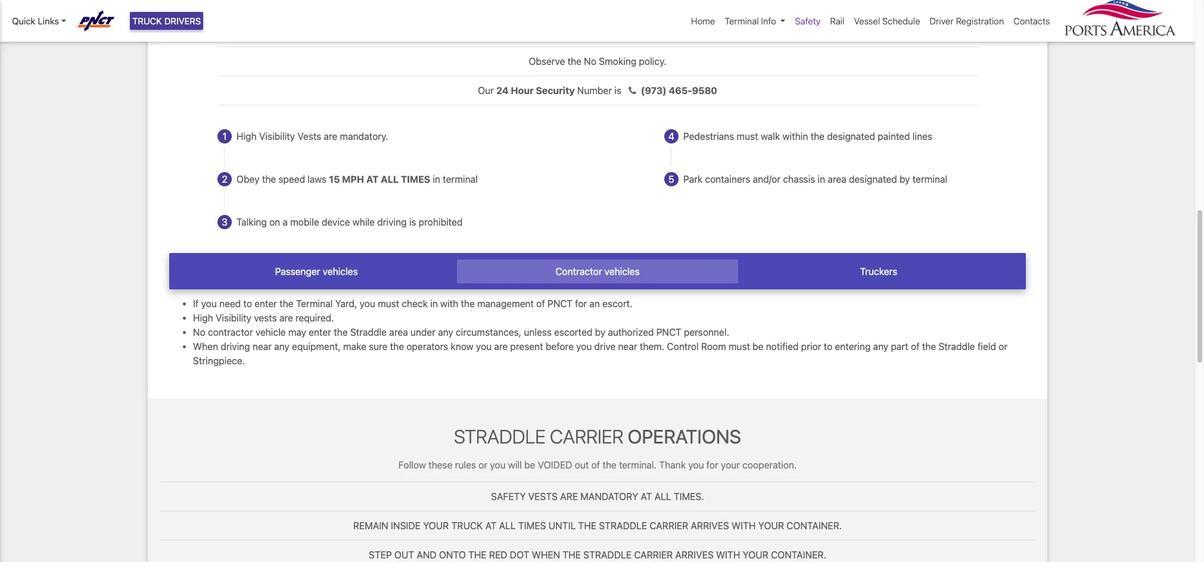 Task type: locate. For each thing, give the bounding box(es) containing it.
0 vertical spatial are
[[324, 131, 338, 142]]

the for times
[[578, 521, 597, 531]]

1 horizontal spatial for
[[707, 460, 719, 471]]

or right 'field'
[[999, 342, 1008, 352]]

0 vertical spatial with
[[732, 521, 756, 531]]

1 horizontal spatial are
[[324, 131, 338, 142]]

operators
[[407, 342, 448, 352]]

times left until
[[519, 521, 546, 531]]

the left red
[[469, 550, 487, 561]]

0 horizontal spatial are
[[279, 313, 293, 324]]

straddle down remain inside your truck at all times until the straddle carrier arrives with your container. at bottom
[[584, 550, 632, 561]]

within
[[783, 131, 808, 142]]

visibility inside if you need to enter the terminal yard, you must check in with the management of pnct for an escort. high visibility vests are required. no contractor vehicle may enter the straddle area under any circumstances, unless escorted by authorized pnct personnel. when driving near any equipment, make sure the operators know you are present before you drive near them. control room must be notified prior to entering any part of the straddle field or stringpiece.
[[216, 313, 252, 324]]

2 horizontal spatial all
[[655, 492, 672, 502]]

2 vertical spatial all
[[499, 521, 516, 531]]

is left phone image
[[615, 85, 622, 96]]

on
[[269, 217, 280, 228]]

must left check
[[378, 299, 399, 310]]

tab list
[[169, 253, 1026, 290]]

1 vertical spatial visibility
[[216, 313, 252, 324]]

links
[[38, 15, 59, 26]]

times
[[401, 174, 430, 185], [519, 521, 546, 531]]

are
[[324, 131, 338, 142], [279, 313, 293, 324], [494, 342, 508, 352]]

any left part
[[873, 342, 889, 352]]

1 vertical spatial enter
[[309, 327, 331, 338]]

1 horizontal spatial vehicles
[[605, 266, 640, 277]]

with
[[440, 299, 459, 310]]

safety
[[491, 492, 526, 502]]

any
[[438, 327, 453, 338], [274, 342, 290, 352], [873, 342, 889, 352]]

the up may
[[280, 299, 294, 310]]

straddle up sure
[[350, 327, 387, 338]]

be inside if you need to enter the terminal yard, you must check in with the management of pnct for an escort. high visibility vests are required. no contractor vehicle may enter the straddle area under any circumstances, unless escorted by authorized pnct personnel. when driving near any equipment, make sure the operators know you are present before you drive near them. control room must be notified prior to entering any part of the straddle field or stringpiece.
[[753, 342, 764, 352]]

safety link
[[791, 10, 826, 32]]

0 vertical spatial enter
[[255, 299, 277, 310]]

1 vertical spatial no
[[193, 327, 205, 338]]

1 vertical spatial with
[[716, 550, 740, 561]]

talking
[[237, 217, 267, 228]]

fire left exits
[[590, 27, 606, 38]]

you down circumstances,
[[476, 342, 492, 352]]

0 vertical spatial terminal
[[725, 15, 759, 26]]

carrier for when
[[634, 550, 673, 561]]

straddle
[[599, 521, 647, 531], [584, 550, 632, 561]]

1 horizontal spatial all
[[499, 521, 516, 531]]

safety
[[795, 15, 821, 26]]

1 vertical spatial all
[[655, 492, 672, 502]]

vehicles up the escort.
[[605, 266, 640, 277]]

0 vertical spatial or
[[999, 342, 1008, 352]]

pnct up control
[[657, 327, 682, 338]]

0 horizontal spatial near
[[253, 342, 272, 352]]

0 horizontal spatial enter
[[255, 299, 277, 310]]

area right the chassis
[[828, 174, 847, 185]]

for inside if you need to enter the terminal yard, you must check in with the management of pnct for an escort. high visibility vests are required. no contractor vehicle may enter the straddle area under any circumstances, unless escorted by authorized pnct personnel. when driving near any equipment, make sure the operators know you are present before you drive near them. control room must be notified prior to entering any part of the straddle field or stringpiece.
[[575, 299, 587, 310]]

cooperation.
[[743, 460, 797, 471]]

vehicles up yard,
[[323, 266, 358, 277]]

painted
[[878, 131, 910, 142]]

all for remain inside your truck at all times until the straddle carrier arrives with your container.
[[499, 521, 516, 531]]

0 vertical spatial be
[[753, 342, 764, 352]]

need
[[219, 299, 241, 310]]

onto
[[439, 550, 466, 561]]

quick links link
[[12, 14, 66, 28]]

you left will
[[490, 460, 506, 471]]

red
[[489, 550, 508, 561]]

0 horizontal spatial times
[[401, 174, 430, 185]]

in left with
[[430, 299, 438, 310]]

enter up vests
[[255, 299, 277, 310]]

registration
[[956, 15, 1005, 26]]

entering
[[835, 342, 871, 352]]

0 horizontal spatial all
[[381, 174, 399, 185]]

1 vehicles from the left
[[323, 266, 358, 277]]

our
[[478, 85, 494, 96]]

area left the under on the bottom of the page
[[389, 327, 408, 338]]

0 vertical spatial is
[[615, 85, 622, 96]]

info
[[761, 15, 776, 26]]

1 horizontal spatial no
[[584, 56, 597, 67]]

1 vertical spatial for
[[707, 460, 719, 471]]

control
[[667, 342, 699, 352]]

all for safety vests are mandatory at all times.
[[655, 492, 672, 502]]

fire
[[590, 27, 606, 38], [650, 27, 666, 38]]

straddle down mandatory
[[599, 521, 647, 531]]

1 vertical spatial driving
[[221, 342, 250, 352]]

enter up equipment,
[[309, 327, 331, 338]]

the
[[541, 27, 555, 38], [568, 56, 582, 67], [811, 131, 825, 142], [262, 174, 276, 185], [280, 299, 294, 310], [461, 299, 475, 310], [334, 327, 348, 338], [390, 342, 404, 352], [922, 342, 936, 352], [603, 460, 617, 471]]

fire right and
[[650, 27, 666, 38]]

straddle left 'field'
[[939, 342, 975, 352]]

step out and onto the red dot when the straddle carrier arrives with your container.
[[369, 550, 827, 561]]

0 vertical spatial for
[[575, 299, 587, 310]]

1 horizontal spatial enter
[[309, 327, 331, 338]]

2 horizontal spatial are
[[494, 342, 508, 352]]

at right mph on the left top
[[367, 174, 379, 185]]

near down 'vehicle'
[[253, 342, 272, 352]]

2 vertical spatial straddle
[[454, 426, 546, 448]]

high inside if you need to enter the terminal yard, you must check in with the management of pnct for an escort. high visibility vests are required. no contractor vehicle may enter the straddle area under any circumstances, unless escorted by authorized pnct personnel. when driving near any equipment, make sure the operators know you are present before you drive near them. control room must be notified prior to entering any part of the straddle field or stringpiece.
[[193, 313, 213, 324]]

2
[[222, 174, 227, 185]]

at for safety vests are mandatory at all times.
[[641, 492, 652, 502]]

1 horizontal spatial near
[[618, 342, 638, 352]]

0 horizontal spatial at
[[367, 174, 379, 185]]

2 vertical spatial at
[[486, 521, 497, 531]]

1 horizontal spatial be
[[753, 342, 764, 352]]

with for remain inside your truck at all times until the straddle carrier arrives with your container.
[[732, 521, 756, 531]]

quick
[[12, 15, 35, 26]]

visibility up contractor
[[216, 313, 252, 324]]

1 vertical spatial straddle
[[939, 342, 975, 352]]

1 horizontal spatial terminal
[[913, 174, 948, 185]]

1 vertical spatial must
[[378, 299, 399, 310]]

of right out
[[592, 460, 600, 471]]

1 vertical spatial container.
[[771, 550, 827, 561]]

truck drivers link
[[130, 12, 203, 30]]

0 horizontal spatial terminal
[[443, 174, 478, 185]]

no left smoking
[[584, 56, 597, 67]]

by up the drive
[[595, 327, 606, 338]]

0 horizontal spatial straddle
[[350, 327, 387, 338]]

the right until
[[578, 521, 597, 531]]

0 vertical spatial straddle
[[350, 327, 387, 338]]

1 horizontal spatial fire
[[650, 27, 666, 38]]

1 horizontal spatial to
[[824, 342, 833, 352]]

1 vertical spatial carrier
[[634, 550, 673, 561]]

visibility
[[259, 131, 295, 142], [216, 313, 252, 324]]

1 vertical spatial designated
[[849, 174, 897, 185]]

0 horizontal spatial be
[[525, 460, 536, 471]]

the right observe
[[568, 56, 582, 67]]

are right vests
[[324, 131, 338, 142]]

1 horizontal spatial high
[[237, 131, 257, 142]]

1 horizontal spatial times
[[519, 521, 546, 531]]

driving down contractor
[[221, 342, 250, 352]]

is left prohibited
[[409, 217, 416, 228]]

0 vertical spatial no
[[584, 56, 597, 67]]

terminal up areas.
[[725, 15, 759, 26]]

hour
[[511, 85, 534, 96]]

designated left painted
[[827, 131, 876, 142]]

pnct up the escorted
[[548, 299, 573, 310]]

a
[[283, 217, 288, 228]]

any up know
[[438, 327, 453, 338]]

posted
[[558, 27, 588, 38]]

1 vertical spatial or
[[479, 460, 488, 471]]

thank
[[659, 460, 686, 471]]

0 vertical spatial carrier
[[650, 521, 689, 531]]

of
[[530, 27, 539, 38], [537, 299, 545, 310], [911, 342, 920, 352], [592, 460, 600, 471]]

rules
[[455, 460, 476, 471]]

must right room
[[729, 342, 750, 352]]

with
[[732, 521, 756, 531], [716, 550, 740, 561]]

at down terminal.
[[641, 492, 652, 502]]

0 horizontal spatial vehicles
[[323, 266, 358, 277]]

straddle for until
[[599, 521, 647, 531]]

all right mph on the left top
[[381, 174, 399, 185]]

at right truck
[[486, 521, 497, 531]]

if
[[193, 299, 199, 310]]

times up prohibited
[[401, 174, 430, 185]]

and/or
[[753, 174, 781, 185]]

1 vertical spatial arrives
[[676, 550, 714, 561]]

no up when
[[193, 327, 205, 338]]

0 vertical spatial straddle
[[599, 521, 647, 531]]

please
[[456, 27, 485, 38]]

policy.
[[639, 56, 667, 67]]

smoking
[[599, 56, 637, 67]]

driving right while
[[377, 217, 407, 228]]

area
[[828, 174, 847, 185], [389, 327, 408, 338]]

the for dot
[[563, 550, 581, 561]]

0 vertical spatial times
[[401, 174, 430, 185]]

please take note of the posted fire exits and fire assembly areas.
[[456, 27, 739, 38]]

personnel.
[[684, 327, 730, 338]]

1 horizontal spatial terminal
[[725, 15, 759, 26]]

phone image
[[624, 86, 641, 95]]

schedule
[[883, 15, 921, 26]]

carrier for until
[[650, 521, 689, 531]]

be left notified
[[753, 342, 764, 352]]

0 horizontal spatial driving
[[221, 342, 250, 352]]

0 vertical spatial visibility
[[259, 131, 295, 142]]

1 horizontal spatial by
[[900, 174, 910, 185]]

to right need
[[243, 299, 252, 310]]

must
[[737, 131, 759, 142], [378, 299, 399, 310], [729, 342, 750, 352]]

2 vehicles from the left
[[605, 266, 640, 277]]

0 horizontal spatial terminal
[[296, 299, 333, 310]]

chassis
[[783, 174, 816, 185]]

visibility left vests
[[259, 131, 295, 142]]

passenger vehicles
[[275, 266, 358, 277]]

terminal up 'required.'
[[296, 299, 333, 310]]

operations
[[628, 426, 741, 448]]

are up may
[[279, 313, 293, 324]]

of right part
[[911, 342, 920, 352]]

are down circumstances,
[[494, 342, 508, 352]]

vehicles
[[323, 266, 358, 277], [605, 266, 640, 277]]

designated down painted
[[849, 174, 897, 185]]

1 vertical spatial is
[[409, 217, 416, 228]]

1 horizontal spatial driving
[[377, 217, 407, 228]]

you right thank
[[689, 460, 704, 471]]

vessel schedule
[[854, 15, 921, 26]]

near down 'authorized'
[[618, 342, 638, 352]]

truck
[[452, 521, 483, 531]]

2 vertical spatial are
[[494, 342, 508, 352]]

all left times.
[[655, 492, 672, 502]]

1 vertical spatial straddle
[[584, 550, 632, 561]]

0 vertical spatial area
[[828, 174, 847, 185]]

must left walk
[[737, 131, 759, 142]]

if you need to enter the terminal yard, you must check in with the management of pnct for an escort. high visibility vests are required. no contractor vehicle may enter the straddle area under any circumstances, unless escorted by authorized pnct personnel. when driving near any equipment, make sure the operators know you are present before you drive near them. control room must be notified prior to entering any part of the straddle field or stringpiece.
[[193, 299, 1008, 367]]

high right 1
[[237, 131, 257, 142]]

container. for remain inside your truck at all times until the straddle carrier arrives with your container.
[[787, 521, 842, 531]]

0 horizontal spatial visibility
[[216, 313, 252, 324]]

vehicle
[[256, 327, 286, 338]]

to right prior
[[824, 342, 833, 352]]

high down the if
[[193, 313, 213, 324]]

1 vertical spatial area
[[389, 327, 408, 338]]

0 vertical spatial to
[[243, 299, 252, 310]]

0 vertical spatial container.
[[787, 521, 842, 531]]

1 horizontal spatial or
[[999, 342, 1008, 352]]

the right within
[[811, 131, 825, 142]]

0 horizontal spatial area
[[389, 327, 408, 338]]

1 vertical spatial terminal
[[296, 299, 333, 310]]

straddle up will
[[454, 426, 546, 448]]

straddle
[[350, 327, 387, 338], [939, 342, 975, 352], [454, 426, 546, 448]]

container.
[[787, 521, 842, 531], [771, 550, 827, 561]]

voided
[[538, 460, 573, 471]]

passenger
[[275, 266, 320, 277]]

all down safety on the bottom left of page
[[499, 521, 516, 531]]

terminal.
[[619, 460, 657, 471]]

1 vertical spatial by
[[595, 327, 606, 338]]

2 horizontal spatial at
[[641, 492, 652, 502]]

in
[[433, 174, 440, 185], [818, 174, 826, 185], [430, 299, 438, 310]]

driver registration
[[930, 15, 1005, 26]]

or
[[999, 342, 1008, 352], [479, 460, 488, 471]]

any down 'vehicle'
[[274, 342, 290, 352]]

drivers
[[164, 15, 201, 26]]

for left your
[[707, 460, 719, 471]]

0 horizontal spatial for
[[575, 299, 587, 310]]

you
[[201, 299, 217, 310], [360, 299, 375, 310], [476, 342, 492, 352], [576, 342, 592, 352], [490, 460, 506, 471], [689, 460, 704, 471]]

areas.
[[713, 27, 739, 38]]

truck drivers
[[132, 15, 201, 26]]

terminal up prohibited
[[443, 174, 478, 185]]

0 vertical spatial arrives
[[691, 521, 729, 531]]

the right when
[[563, 550, 581, 561]]

to
[[243, 299, 252, 310], [824, 342, 833, 352]]

or right rules
[[479, 460, 488, 471]]

1 vertical spatial times
[[519, 521, 546, 531]]

0 vertical spatial driving
[[377, 217, 407, 228]]

0 horizontal spatial by
[[595, 327, 606, 338]]

5
[[669, 174, 675, 185]]

mobile
[[290, 217, 319, 228]]

0 vertical spatial pnct
[[548, 299, 573, 310]]

2 horizontal spatial straddle
[[939, 342, 975, 352]]

for left 'an' in the bottom of the page
[[575, 299, 587, 310]]

an
[[590, 299, 600, 310]]

1 vertical spatial pnct
[[657, 327, 682, 338]]

by down painted
[[900, 174, 910, 185]]

terminal down lines
[[913, 174, 948, 185]]

0 horizontal spatial pnct
[[548, 299, 573, 310]]

0 vertical spatial high
[[237, 131, 257, 142]]

be right will
[[525, 460, 536, 471]]

1 fire from the left
[[590, 27, 606, 38]]

1 horizontal spatial is
[[615, 85, 622, 96]]

exits
[[609, 27, 629, 38]]

contractor vehicles
[[556, 266, 640, 277]]

0 horizontal spatial no
[[193, 327, 205, 338]]



Task type: describe. For each thing, give the bounding box(es) containing it.
management
[[477, 299, 534, 310]]

2 fire from the left
[[650, 27, 666, 38]]

home link
[[687, 10, 720, 32]]

these
[[429, 460, 453, 471]]

no inside if you need to enter the terminal yard, you must check in with the management of pnct for an escort. high visibility vests are required. no contractor vehicle may enter the straddle area under any circumstances, unless escorted by authorized pnct personnel. when driving near any equipment, make sure the operators know you are present before you drive near them. control room must be notified prior to entering any part of the straddle field or stringpiece.
[[193, 327, 205, 338]]

pedestrians
[[684, 131, 734, 142]]

2 vertical spatial must
[[729, 342, 750, 352]]

sure
[[369, 342, 388, 352]]

1 vertical spatial be
[[525, 460, 536, 471]]

arrives for remain inside your truck at all times until the straddle carrier arrives with your container.
[[691, 521, 729, 531]]

vehicles for contractor vehicles
[[605, 266, 640, 277]]

of up unless
[[537, 299, 545, 310]]

1 near from the left
[[253, 342, 272, 352]]

may
[[288, 327, 306, 338]]

the right sure
[[390, 342, 404, 352]]

of right note
[[530, 27, 539, 38]]

1 vertical spatial to
[[824, 342, 833, 352]]

or inside if you need to enter the terminal yard, you must check in with the management of pnct for an escort. high visibility vests are required. no contractor vehicle may enter the straddle area under any circumstances, unless escorted by authorized pnct personnel. when driving near any equipment, make sure the operators know you are present before you drive near them. control room must be notified prior to entering any part of the straddle field or stringpiece.
[[999, 342, 1008, 352]]

straddle for when
[[584, 550, 632, 561]]

vests
[[298, 131, 321, 142]]

vests
[[529, 492, 558, 502]]

containers
[[705, 174, 751, 185]]

drive
[[595, 342, 616, 352]]

1 terminal from the left
[[443, 174, 478, 185]]

circumstances,
[[456, 327, 522, 338]]

at for remain inside your truck at all times until the straddle carrier arrives with your container.
[[486, 521, 497, 531]]

terminal info
[[725, 15, 776, 26]]

security
[[536, 85, 575, 96]]

with for step out and onto the red dot when the straddle carrier arrives with your container.
[[716, 550, 740, 561]]

driving inside if you need to enter the terminal yard, you must check in with the management of pnct for an escort. high visibility vests are required. no contractor vehicle may enter the straddle area under any circumstances, unless escorted by authorized pnct personnel. when driving near any equipment, make sure the operators know you are present before you drive near them. control room must be notified prior to entering any part of the straddle field or stringpiece.
[[221, 342, 250, 352]]

rail link
[[826, 10, 850, 32]]

field
[[978, 342, 997, 352]]

rail
[[830, 15, 845, 26]]

0 vertical spatial all
[[381, 174, 399, 185]]

remain
[[353, 521, 388, 531]]

arrives for step out and onto the red dot when the straddle carrier arrives with your container.
[[676, 550, 714, 561]]

before
[[546, 342, 574, 352]]

your for remain inside your truck at all times until the straddle carrier arrives with your container.
[[759, 521, 784, 531]]

0 vertical spatial by
[[900, 174, 910, 185]]

the right obey
[[262, 174, 276, 185]]

2 terminal from the left
[[913, 174, 948, 185]]

0 horizontal spatial or
[[479, 460, 488, 471]]

1 horizontal spatial visibility
[[259, 131, 295, 142]]

device
[[322, 217, 350, 228]]

truck
[[132, 15, 162, 26]]

note
[[508, 27, 527, 38]]

will
[[508, 460, 522, 471]]

carrier
[[550, 426, 624, 448]]

when
[[532, 550, 560, 561]]

lines
[[913, 131, 933, 142]]

terminal inside if you need to enter the terminal yard, you must check in with the management of pnct for an escort. high visibility vests are required. no contractor vehicle may enter the straddle area under any circumstances, unless escorted by authorized pnct personnel. when driving near any equipment, make sure the operators know you are present before you drive near them. control room must be notified prior to entering any part of the straddle field or stringpiece.
[[296, 299, 333, 310]]

the up make
[[334, 327, 348, 338]]

and
[[417, 550, 437, 561]]

1 horizontal spatial pnct
[[657, 327, 682, 338]]

follow
[[398, 460, 426, 471]]

(973) 465-9580
[[641, 85, 718, 96]]

check
[[402, 299, 428, 310]]

follow these rules or you will be voided out of the terminal. thank you for your cooperation.
[[398, 460, 797, 471]]

required.
[[296, 313, 334, 324]]

passenger vehicles link
[[176, 260, 457, 284]]

quick links
[[12, 15, 59, 26]]

assembly
[[669, 27, 711, 38]]

equipment,
[[292, 342, 341, 352]]

you right the if
[[201, 299, 217, 310]]

0 vertical spatial designated
[[827, 131, 876, 142]]

high visibility vests are mandatory.
[[237, 131, 388, 142]]

the right part
[[922, 342, 936, 352]]

your
[[721, 460, 740, 471]]

notified
[[766, 342, 799, 352]]

and
[[632, 27, 648, 38]]

vehicles for passenger vehicles
[[323, 266, 358, 277]]

laws
[[308, 174, 327, 185]]

while
[[353, 217, 375, 228]]

authorized
[[608, 327, 654, 338]]

out
[[394, 550, 414, 561]]

mph
[[342, 174, 364, 185]]

you down the escorted
[[576, 342, 592, 352]]

number
[[577, 85, 612, 96]]

escorted
[[554, 327, 593, 338]]

mandatory
[[581, 492, 639, 502]]

1 vertical spatial are
[[279, 313, 293, 324]]

465-
[[669, 85, 692, 96]]

mandatory.
[[340, 131, 388, 142]]

park
[[684, 174, 703, 185]]

0 horizontal spatial is
[[409, 217, 416, 228]]

dot
[[510, 550, 530, 561]]

you right yard,
[[360, 299, 375, 310]]

the right out
[[603, 460, 617, 471]]

in inside if you need to enter the terminal yard, you must check in with the management of pnct for an escort. high visibility vests are required. no contractor vehicle may enter the straddle area under any circumstances, unless escorted by authorized pnct personnel. when driving near any equipment, make sure the operators know you are present before you drive near them. control room must be notified prior to entering any part of the straddle field or stringpiece.
[[430, 299, 438, 310]]

0 horizontal spatial any
[[274, 342, 290, 352]]

contractor
[[208, 327, 253, 338]]

24
[[497, 85, 509, 96]]

1 horizontal spatial area
[[828, 174, 847, 185]]

present
[[510, 342, 543, 352]]

3
[[222, 217, 228, 228]]

prohibited
[[419, 217, 463, 228]]

escort.
[[603, 299, 633, 310]]

stringpiece.
[[193, 356, 245, 367]]

vests
[[254, 313, 277, 324]]

vessel schedule link
[[850, 10, 925, 32]]

inside
[[391, 521, 421, 531]]

2 near from the left
[[618, 342, 638, 352]]

2 horizontal spatial any
[[873, 342, 889, 352]]

obey
[[237, 174, 260, 185]]

area inside if you need to enter the terminal yard, you must check in with the management of pnct for an escort. high visibility vests are required. no contractor vehicle may enter the straddle area under any circumstances, unless escorted by authorized pnct personnel. when driving near any equipment, make sure the operators know you are present before you drive near them. control room must be notified prior to entering any part of the straddle field or stringpiece.
[[389, 327, 408, 338]]

contacts
[[1014, 15, 1050, 26]]

0 vertical spatial must
[[737, 131, 759, 142]]

your for step out and onto the red dot when the straddle carrier arrives with your container.
[[743, 550, 769, 561]]

the left posted
[[541, 27, 555, 38]]

1 horizontal spatial straddle
[[454, 426, 546, 448]]

unless
[[524, 327, 552, 338]]

contractor
[[556, 266, 602, 277]]

in up prohibited
[[433, 174, 440, 185]]

when
[[193, 342, 218, 352]]

them.
[[640, 342, 665, 352]]

by inside if you need to enter the terminal yard, you must check in with the management of pnct for an escort. high visibility vests are required. no contractor vehicle may enter the straddle area under any circumstances, unless escorted by authorized pnct personnel. when driving near any equipment, make sure the operators know you are present before you drive near them. control room must be notified prior to entering any part of the straddle field or stringpiece.
[[595, 327, 606, 338]]

in right the chassis
[[818, 174, 826, 185]]

driver registration link
[[925, 10, 1009, 32]]

container. for step out and onto the red dot when the straddle carrier arrives with your container.
[[771, 550, 827, 561]]

prior
[[801, 342, 822, 352]]

1 horizontal spatial any
[[438, 327, 453, 338]]

are
[[560, 492, 578, 502]]

0 vertical spatial at
[[367, 174, 379, 185]]

tab list containing passenger vehicles
[[169, 253, 1026, 290]]

observe the no smoking policy.
[[529, 56, 667, 67]]

vessel
[[854, 15, 880, 26]]

the right with
[[461, 299, 475, 310]]

truckers
[[860, 266, 898, 277]]

4
[[669, 131, 675, 142]]

contractor vehicles link
[[457, 260, 738, 284]]

straddle carrier operations
[[454, 426, 741, 448]]



Task type: vqa. For each thing, say whether or not it's contained in the screenshot.
the topmost AT
yes



